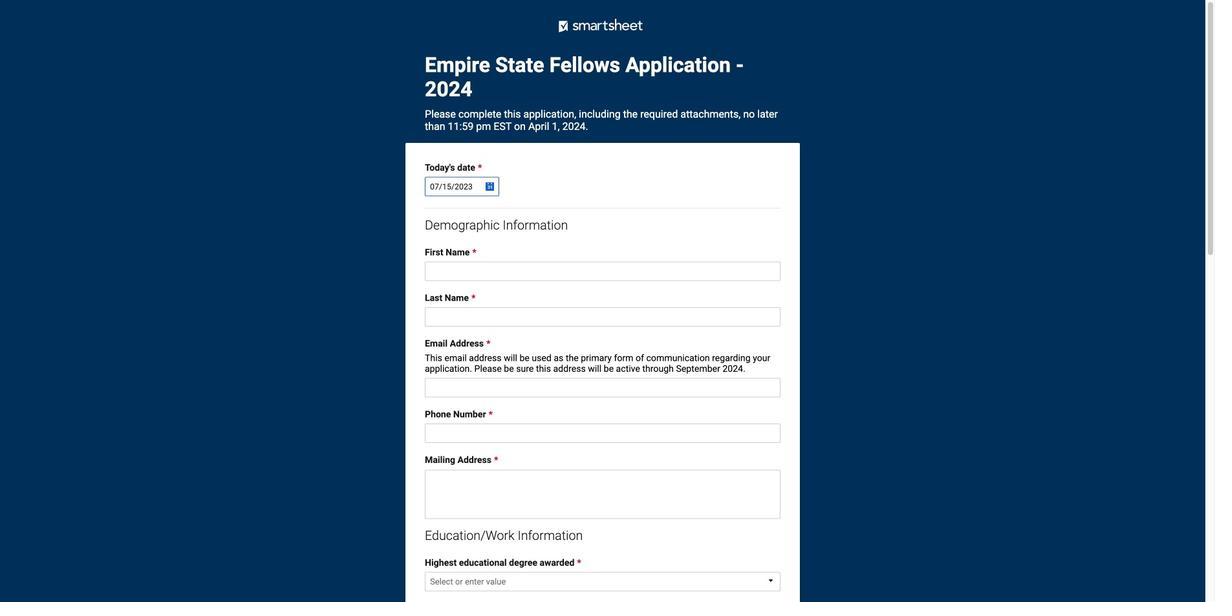 Task type: locate. For each thing, give the bounding box(es) containing it.
choose a date image
[[485, 181, 495, 191]]

application
[[425, 558, 781, 596]]

None text field
[[425, 470, 781, 519]]

None field
[[425, 262, 781, 281], [425, 307, 781, 327], [425, 378, 781, 398], [425, 424, 781, 443], [425, 262, 781, 281], [425, 307, 781, 327], [425, 378, 781, 398], [425, 424, 781, 443]]



Task type: describe. For each thing, give the bounding box(es) containing it.
logo image
[[525, 6, 681, 45]]

Today's date field
[[425, 177, 499, 196]]



